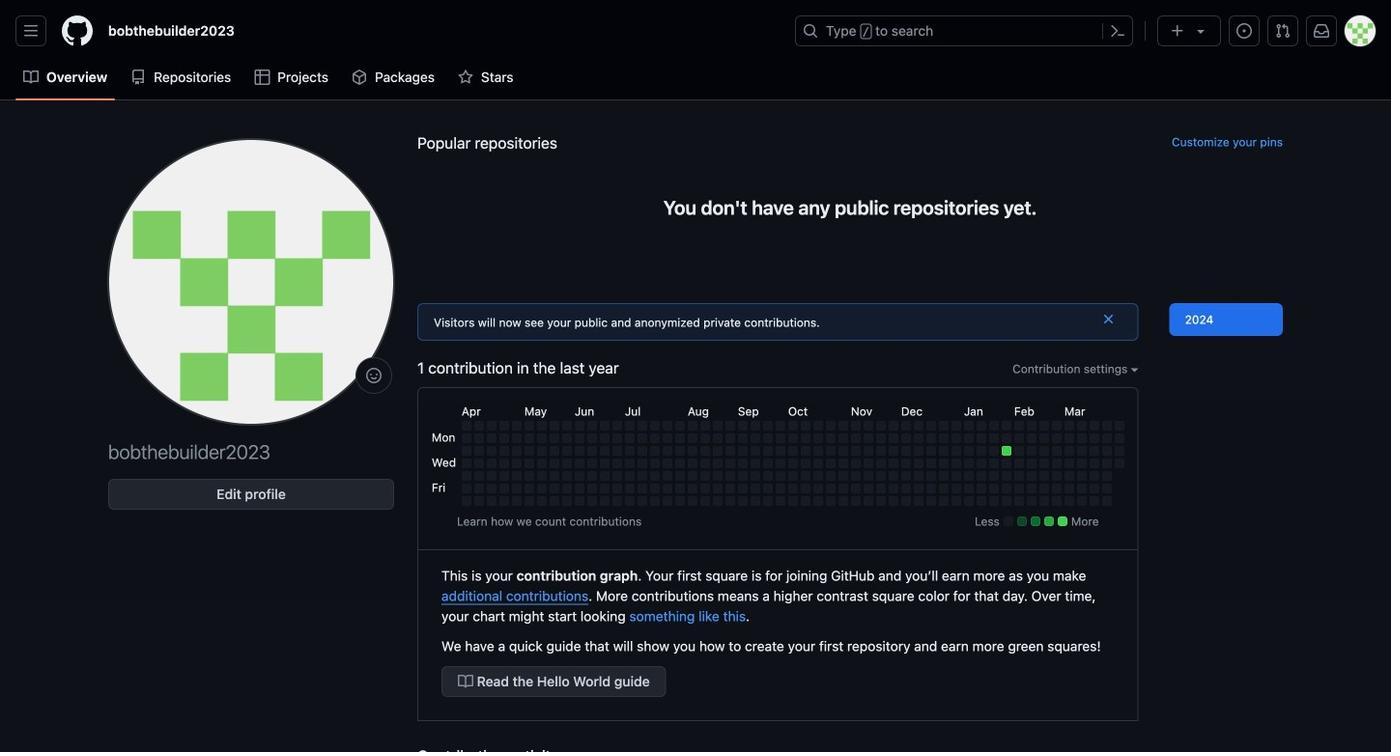 Task type: vqa. For each thing, say whether or not it's contained in the screenshot.
bottommost dot fill icon
no



Task type: describe. For each thing, give the bounding box(es) containing it.
plus image
[[1170, 23, 1185, 39]]

table image
[[254, 70, 270, 85]]

command palette image
[[1110, 23, 1125, 39]]

repo image
[[131, 70, 146, 85]]

dismiss this notice image
[[1101, 312, 1116, 327]]

star image
[[458, 70, 473, 85]]

change your avatar image
[[108, 139, 394, 425]]



Task type: locate. For each thing, give the bounding box(es) containing it.
homepage image
[[62, 15, 93, 46]]

smiley image
[[366, 368, 382, 384]]

book image
[[458, 674, 473, 690]]

alert
[[417, 303, 1139, 341]]

package image
[[352, 70, 367, 85]]

triangle down image
[[1193, 23, 1208, 39]]

grid
[[429, 400, 1127, 509]]

git pull request image
[[1275, 23, 1291, 39]]

notifications image
[[1314, 23, 1329, 39]]

issue opened image
[[1236, 23, 1252, 39]]

book image
[[23, 70, 39, 85]]

cell
[[462, 421, 471, 431], [474, 421, 484, 431], [487, 421, 496, 431], [499, 421, 509, 431], [512, 421, 521, 431], [524, 421, 534, 431], [537, 421, 547, 431], [549, 421, 559, 431], [562, 421, 572, 431], [575, 421, 584, 431], [587, 421, 597, 431], [600, 421, 609, 431], [612, 421, 622, 431], [625, 421, 635, 431], [637, 421, 647, 431], [650, 421, 660, 431], [663, 421, 672, 431], [675, 421, 685, 431], [688, 421, 697, 431], [700, 421, 710, 431], [713, 421, 722, 431], [725, 421, 735, 431], [738, 421, 748, 431], [750, 421, 760, 431], [763, 421, 773, 431], [776, 421, 785, 431], [788, 421, 798, 431], [801, 421, 810, 431], [813, 421, 823, 431], [826, 421, 835, 431], [838, 421, 848, 431], [851, 421, 861, 431], [863, 421, 873, 431], [876, 421, 886, 431], [889, 421, 898, 431], [901, 421, 911, 431], [914, 421, 923, 431], [926, 421, 936, 431], [939, 421, 948, 431], [951, 421, 961, 431], [964, 421, 974, 431], [976, 421, 986, 431], [989, 421, 999, 431], [1002, 421, 1011, 431], [1014, 421, 1024, 431], [1027, 421, 1036, 431], [1039, 421, 1049, 431], [1052, 421, 1061, 431], [1064, 421, 1074, 431], [1077, 421, 1087, 431], [1089, 421, 1099, 431], [1102, 421, 1112, 431], [1115, 421, 1124, 431], [462, 434, 471, 443], [474, 434, 484, 443], [487, 434, 496, 443], [499, 434, 509, 443], [512, 434, 521, 443], [524, 434, 534, 443], [537, 434, 547, 443], [549, 434, 559, 443], [562, 434, 572, 443], [575, 434, 584, 443], [587, 434, 597, 443], [600, 434, 609, 443], [612, 434, 622, 443], [625, 434, 635, 443], [637, 434, 647, 443], [650, 434, 660, 443], [663, 434, 672, 443], [675, 434, 685, 443], [688, 434, 697, 443], [700, 434, 710, 443], [713, 434, 722, 443], [725, 434, 735, 443], [738, 434, 748, 443], [750, 434, 760, 443], [763, 434, 773, 443], [776, 434, 785, 443], [788, 434, 798, 443], [801, 434, 810, 443], [813, 434, 823, 443], [826, 434, 835, 443], [838, 434, 848, 443], [851, 434, 861, 443], [863, 434, 873, 443], [876, 434, 886, 443], [889, 434, 898, 443], [901, 434, 911, 443], [914, 434, 923, 443], [926, 434, 936, 443], [939, 434, 948, 443], [951, 434, 961, 443], [964, 434, 974, 443], [976, 434, 986, 443], [989, 434, 999, 443], [1002, 434, 1011, 443], [1014, 434, 1024, 443], [1027, 434, 1036, 443], [1039, 434, 1049, 443], [1052, 434, 1061, 443], [1064, 434, 1074, 443], [1077, 434, 1087, 443], [1089, 434, 1099, 443], [1102, 434, 1112, 443], [1115, 434, 1124, 443], [462, 446, 471, 456], [474, 446, 484, 456], [487, 446, 496, 456], [499, 446, 509, 456], [512, 446, 521, 456], [524, 446, 534, 456], [537, 446, 547, 456], [549, 446, 559, 456], [562, 446, 572, 456], [575, 446, 584, 456], [587, 446, 597, 456], [600, 446, 609, 456], [612, 446, 622, 456], [625, 446, 635, 456], [637, 446, 647, 456], [650, 446, 660, 456], [663, 446, 672, 456], [675, 446, 685, 456], [688, 446, 697, 456], [700, 446, 710, 456], [713, 446, 722, 456], [725, 446, 735, 456], [738, 446, 748, 456], [750, 446, 760, 456], [763, 446, 773, 456], [776, 446, 785, 456], [788, 446, 798, 456], [801, 446, 810, 456], [813, 446, 823, 456], [826, 446, 835, 456], [838, 446, 848, 456], [851, 446, 861, 456], [863, 446, 873, 456], [876, 446, 886, 456], [889, 446, 898, 456], [901, 446, 911, 456], [914, 446, 923, 456], [926, 446, 936, 456], [939, 446, 948, 456], [951, 446, 961, 456], [964, 446, 974, 456], [976, 446, 986, 456], [989, 446, 999, 456], [1002, 446, 1011, 456], [1014, 446, 1024, 456], [1027, 446, 1036, 456], [1039, 446, 1049, 456], [1052, 446, 1061, 456], [1064, 446, 1074, 456], [1077, 446, 1087, 456], [1089, 446, 1099, 456], [1102, 446, 1112, 456], [1115, 446, 1124, 456], [462, 459, 471, 469], [474, 459, 484, 469], [487, 459, 496, 469], [499, 459, 509, 469], [512, 459, 521, 469], [524, 459, 534, 469], [537, 459, 547, 469], [549, 459, 559, 469], [562, 459, 572, 469], [575, 459, 584, 469], [587, 459, 597, 469], [600, 459, 609, 469], [612, 459, 622, 469], [625, 459, 635, 469], [637, 459, 647, 469], [650, 459, 660, 469], [663, 459, 672, 469], [675, 459, 685, 469], [688, 459, 697, 469], [700, 459, 710, 469], [713, 459, 722, 469], [725, 459, 735, 469], [738, 459, 748, 469], [750, 459, 760, 469], [763, 459, 773, 469], [776, 459, 785, 469], [788, 459, 798, 469], [801, 459, 810, 469], [813, 459, 823, 469], [826, 459, 835, 469], [838, 459, 848, 469], [851, 459, 861, 469], [863, 459, 873, 469], [876, 459, 886, 469], [889, 459, 898, 469], [901, 459, 911, 469], [914, 459, 923, 469], [926, 459, 936, 469], [939, 459, 948, 469], [951, 459, 961, 469], [964, 459, 974, 469], [976, 459, 986, 469], [989, 459, 999, 469], [1002, 459, 1011, 469], [1014, 459, 1024, 469], [1027, 459, 1036, 469], [1039, 459, 1049, 469], [1052, 459, 1061, 469], [1064, 459, 1074, 469], [1077, 459, 1087, 469], [1089, 459, 1099, 469], [1102, 459, 1112, 469], [1115, 459, 1124, 469], [462, 471, 471, 481], [474, 471, 484, 481], [487, 471, 496, 481], [499, 471, 509, 481], [512, 471, 521, 481], [524, 471, 534, 481], [537, 471, 547, 481], [549, 471, 559, 481], [562, 471, 572, 481], [575, 471, 584, 481], [587, 471, 597, 481], [600, 471, 609, 481], [612, 471, 622, 481], [625, 471, 635, 481], [637, 471, 647, 481], [650, 471, 660, 481], [663, 471, 672, 481], [675, 471, 685, 481], [688, 471, 697, 481], [700, 471, 710, 481], [713, 471, 722, 481], [725, 471, 735, 481], [738, 471, 748, 481], [750, 471, 760, 481], [763, 471, 773, 481], [776, 471, 785, 481], [788, 471, 798, 481], [801, 471, 810, 481], [813, 471, 823, 481], [826, 471, 835, 481], [838, 471, 848, 481], [851, 471, 861, 481], [863, 471, 873, 481], [876, 471, 886, 481], [889, 471, 898, 481], [901, 471, 911, 481], [914, 471, 923, 481], [926, 471, 936, 481], [939, 471, 948, 481], [951, 471, 961, 481], [964, 471, 974, 481], [976, 471, 986, 481], [989, 471, 999, 481], [1002, 471, 1011, 481], [1014, 471, 1024, 481], [1027, 471, 1036, 481], [1039, 471, 1049, 481], [1052, 471, 1061, 481], [1064, 471, 1074, 481], [1077, 471, 1087, 481], [1089, 471, 1099, 481], [1102, 471, 1112, 481], [462, 484, 471, 494], [474, 484, 484, 494], [487, 484, 496, 494], [499, 484, 509, 494], [512, 484, 521, 494], [524, 484, 534, 494], [537, 484, 547, 494], [549, 484, 559, 494], [562, 484, 572, 494], [575, 484, 584, 494], [587, 484, 597, 494], [600, 484, 609, 494], [612, 484, 622, 494], [625, 484, 635, 494], [637, 484, 647, 494], [650, 484, 660, 494], [663, 484, 672, 494], [675, 484, 685, 494], [688, 484, 697, 494], [700, 484, 710, 494], [713, 484, 722, 494], [725, 484, 735, 494], [738, 484, 748, 494], [750, 484, 760, 494], [763, 484, 773, 494], [776, 484, 785, 494], [788, 484, 798, 494], [801, 484, 810, 494], [813, 484, 823, 494], [826, 484, 835, 494], [838, 484, 848, 494], [851, 484, 861, 494], [863, 484, 873, 494], [876, 484, 886, 494], [889, 484, 898, 494], [901, 484, 911, 494], [914, 484, 923, 494], [926, 484, 936, 494], [939, 484, 948, 494], [951, 484, 961, 494], [964, 484, 974, 494], [976, 484, 986, 494], [989, 484, 999, 494], [1002, 484, 1011, 494], [1014, 484, 1024, 494], [1027, 484, 1036, 494], [1039, 484, 1049, 494], [1052, 484, 1061, 494], [1064, 484, 1074, 494], [1077, 484, 1087, 494], [1089, 484, 1099, 494], [1102, 484, 1112, 494], [462, 497, 471, 506], [474, 497, 484, 506], [487, 497, 496, 506], [499, 497, 509, 506], [512, 497, 521, 506], [524, 497, 534, 506], [537, 497, 547, 506], [549, 497, 559, 506], [562, 497, 572, 506], [575, 497, 584, 506], [587, 497, 597, 506], [600, 497, 609, 506], [612, 497, 622, 506], [625, 497, 635, 506], [637, 497, 647, 506], [650, 497, 660, 506], [663, 497, 672, 506], [675, 497, 685, 506], [688, 497, 697, 506], [700, 497, 710, 506], [713, 497, 722, 506], [725, 497, 735, 506], [738, 497, 748, 506], [750, 497, 760, 506], [763, 497, 773, 506], [776, 497, 785, 506], [788, 497, 798, 506], [801, 497, 810, 506], [813, 497, 823, 506], [826, 497, 835, 506], [838, 497, 848, 506], [851, 497, 861, 506], [863, 497, 873, 506], [876, 497, 886, 506], [889, 497, 898, 506], [901, 497, 911, 506], [914, 497, 923, 506], [926, 497, 936, 506], [939, 497, 948, 506], [951, 497, 961, 506], [964, 497, 974, 506], [976, 497, 986, 506], [989, 497, 999, 506], [1002, 497, 1011, 506], [1014, 497, 1024, 506], [1027, 497, 1036, 506], [1039, 497, 1049, 506], [1052, 497, 1061, 506], [1064, 497, 1074, 506], [1077, 497, 1087, 506], [1089, 497, 1099, 506], [1102, 497, 1112, 506]]



